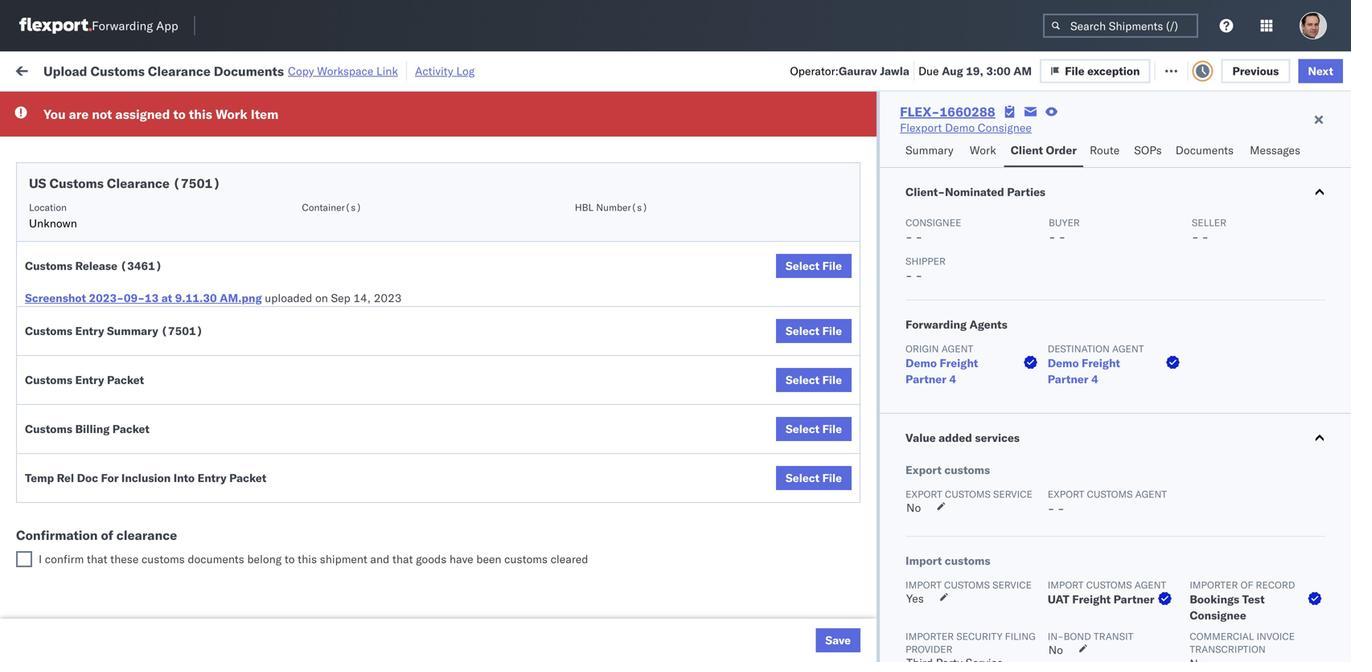 Task type: locate. For each thing, give the bounding box(es) containing it.
0 vertical spatial this
[[189, 106, 212, 122]]

3 schedule from the top
[[37, 195, 85, 209]]

freight down the origin agent
[[940, 356, 979, 370]]

otter for otter products - test account
[[597, 125, 623, 139]]

-- right uat
[[1096, 585, 1110, 599]]

documents up the in
[[214, 63, 284, 79]]

3 select file from the top
[[786, 373, 842, 387]]

5 ca from the top
[[37, 522, 52, 536]]

1 flex-1977428 from the top
[[888, 267, 972, 281]]

demo down origin
[[906, 356, 937, 370]]

from right for
[[125, 470, 149, 484]]

at left risk
[[326, 62, 336, 76]]

1 vertical spatial flex-1911408
[[888, 408, 972, 422]]

3 schedule pickup from los angeles, ca from the top
[[37, 506, 217, 536]]

select for customs entry packet
[[786, 373, 820, 387]]

forwarding app link
[[19, 18, 178, 34]]

17, for air
[[356, 161, 374, 175]]

export for export customs
[[906, 463, 942, 477]]

of up these
[[101, 528, 113, 544]]

resize handle column header for mode
[[570, 125, 589, 663]]

est, down container(s)
[[307, 231, 331, 245]]

3 ca from the top
[[37, 380, 52, 394]]

2 vertical spatial 17,
[[356, 196, 374, 210]]

1 vertical spatial (7501)
[[161, 324, 203, 338]]

1911466 down import customs
[[923, 585, 972, 599]]

3 schedule pickup from los angeles, ca button from the top
[[37, 540, 228, 574]]

packet down customs entry summary (7501)
[[107, 373, 144, 387]]

1 vertical spatial integration test account - western digital
[[702, 196, 918, 210]]

0 vertical spatial air
[[492, 161, 507, 175]]

los right these
[[152, 541, 170, 555]]

1 ocean from the top
[[492, 125, 525, 139]]

1 vertical spatial flex-2150210
[[888, 444, 972, 458]]

4 for origin
[[950, 372, 957, 387]]

packet for customs entry packet
[[107, 373, 144, 387]]

1 vertical spatial to
[[285, 553, 295, 567]]

1 demo freight partner 4 from the left
[[906, 356, 979, 387]]

from down upload customs clearance documents button on the left top of page
[[125, 258, 149, 272]]

1 schedule pickup from los angeles, ca button from the top
[[37, 257, 228, 291]]

1 schedule from the top
[[37, 124, 85, 138]]

customs for import customs service
[[944, 580, 990, 592]]

to
[[173, 106, 186, 122], [285, 553, 295, 567]]

1 vertical spatial ocean
[[492, 302, 525, 316]]

5 select file from the top
[[786, 471, 842, 486]]

ca up customs billing packet
[[37, 380, 52, 394]]

exception
[[1100, 62, 1153, 76], [1088, 64, 1140, 78]]

4 down the origin agent
[[950, 372, 957, 387]]

mawb1234
[[1096, 161, 1159, 175]]

this right "for"
[[189, 106, 212, 122]]

0 vertical spatial 1911408
[[923, 337, 972, 352]]

1 lcl from the top
[[528, 125, 548, 139]]

2023 right 25,
[[383, 444, 411, 458]]

ag
[[755, 231, 770, 245], [859, 231, 875, 245], [755, 444, 770, 458], [859, 444, 875, 458]]

log
[[456, 64, 475, 78]]

documents for upload customs clearance documents
[[37, 239, 95, 253]]

6 resize handle column header from the left
[[835, 125, 854, 663]]

demo for destination agent
[[1048, 356, 1079, 370]]

Search Shipments (/) text field
[[1043, 14, 1199, 38]]

packet for customs billing packet
[[112, 422, 150, 436]]

2:59 right the documents
[[259, 550, 284, 564]]

pickup right confirm on the left
[[88, 541, 122, 555]]

1 horizontal spatial client
[[1011, 143, 1043, 157]]

0 vertical spatial to
[[173, 106, 186, 122]]

upload customs clearance documents link
[[37, 222, 228, 254]]

upload up rel
[[37, 443, 74, 457]]

schedule delivery appointment button down the us customs clearance (7501)
[[37, 194, 198, 212]]

1911466 up provider
[[923, 621, 972, 635]]

customs
[[945, 463, 990, 477], [945, 489, 991, 501], [1087, 489, 1133, 501], [142, 553, 185, 567], [505, 553, 548, 567], [945, 554, 991, 568], [944, 580, 990, 592], [1087, 580, 1132, 592]]

28,
[[357, 479, 375, 493]]

10 resize handle column header from the left
[[1323, 125, 1342, 663]]

otter for otter products, llc
[[702, 125, 728, 139]]

bicu1234565, up filing
[[991, 585, 1070, 599]]

pm down container(s)
[[286, 231, 304, 245]]

1 schedule delivery appointment from the top
[[37, 124, 198, 138]]

2 vertical spatial upload
[[37, 443, 74, 457]]

upload down "location"
[[37, 222, 74, 237]]

2 confirm pickup from los angeles, ca from the top
[[37, 364, 210, 394]]

otter left name
[[597, 125, 623, 139]]

importer up provider
[[906, 631, 954, 643]]

1 horizontal spatial that
[[393, 553, 413, 567]]

select file for temp rel doc for inclusion into entry packet
[[786, 471, 842, 486]]

1 schedule delivery appointment link from the top
[[37, 123, 198, 140]]

3 flex-1977428 from the top
[[888, 373, 972, 387]]

0 horizontal spatial this
[[189, 106, 212, 122]]

confirm pickup from los angeles, ca link down customs entry summary (7501)
[[37, 363, 228, 395]]

1 horizontal spatial forwarding
[[906, 318, 967, 332]]

upload inside button
[[37, 443, 74, 457]]

client name
[[597, 132, 651, 144]]

1 vertical spatial air
[[492, 231, 507, 245]]

0 horizontal spatial work
[[175, 62, 203, 76]]

upload for customs
[[37, 222, 74, 237]]

schedule up confirmation
[[37, 506, 85, 520]]

2 4 from the left
[[1092, 372, 1099, 387]]

2 1977428 from the top
[[923, 302, 972, 316]]

copy workspace link button
[[288, 64, 398, 78]]

3 flex-1911466 from the top
[[888, 585, 972, 599]]

1 air from the top
[[492, 161, 507, 175]]

agent
[[942, 343, 974, 355], [1113, 343, 1144, 355], [1136, 489, 1168, 501], [1135, 580, 1167, 592]]

8 schedule from the top
[[37, 541, 85, 555]]

schedule pickup from los angeles, ca link
[[37, 257, 228, 289], [37, 469, 228, 502], [37, 505, 228, 537], [37, 540, 228, 572]]

from up clearance
[[125, 506, 149, 520]]

pickup down customs entry summary (7501)
[[81, 364, 116, 378]]

0 vertical spatial summary
[[906, 143, 954, 157]]

2150210 for 12:00 pm est, feb 25, 2023
[[923, 444, 972, 458]]

8 resize handle column header from the left
[[1068, 125, 1088, 663]]

2 select file button from the top
[[776, 319, 852, 344]]

numbers for mbl/mawb numbers
[[1154, 132, 1194, 144]]

1911466 down export customs service on the bottom right of page
[[923, 514, 972, 529]]

2 horizontal spatial documents
[[1176, 143, 1234, 157]]

0 vertical spatial flex-2150210
[[888, 231, 972, 245]]

2150210 up export customs
[[923, 444, 972, 458]]

3 select from the top
[[786, 373, 820, 387]]

forwarding for forwarding agents
[[906, 318, 967, 332]]

3 schedule delivery appointment from the top
[[37, 301, 198, 315]]

pickup inside the schedule pickup from los angeles international airport
[[88, 152, 122, 166]]

0 horizontal spatial 3:00
[[259, 231, 284, 245]]

customs for export customs service
[[945, 489, 991, 501]]

summary
[[906, 143, 954, 157], [107, 324, 158, 338]]

2 schedule pickup from los angeles, ca link from the top
[[37, 469, 228, 502]]

2 vertical spatial schedule pickup from los angeles, ca button
[[37, 540, 228, 574]]

3:30
[[259, 161, 284, 175], [259, 196, 284, 210]]

schedule left these
[[37, 541, 85, 555]]

app
[[156, 18, 178, 33]]

no down in-
[[1049, 644, 1064, 658]]

filtered by:
[[16, 99, 74, 113]]

appointment for second schedule delivery appointment link
[[132, 195, 198, 209]]

schedule delivery appointment button for 10:30 pm est, feb 21, 2023
[[37, 300, 198, 318]]

flxt00001977428a
[[1096, 302, 1207, 316], [1096, 373, 1207, 387]]

1660288
[[940, 104, 996, 120]]

clearance
[[148, 63, 211, 79], [107, 175, 170, 191], [125, 222, 176, 237]]

and
[[370, 553, 390, 567]]

2023 down deadline button
[[376, 161, 404, 175]]

schedule delivery appointment up customs entry summary (7501)
[[37, 301, 198, 315]]

importer up commercial
[[1190, 580, 1239, 592]]

flex-2001714
[[888, 161, 972, 175], [888, 196, 972, 210]]

confirmation of clearance
[[16, 528, 177, 544]]

2 2:59 from the top
[[259, 479, 284, 493]]

no for export
[[907, 501, 921, 515]]

2 vertical spatial flex-1977428
[[888, 373, 972, 387]]

1 vertical spatial flex-2001714
[[888, 196, 972, 210]]

schedule delivery appointment button up customs entry summary (7501)
[[37, 300, 198, 318]]

partner down "destination"
[[1048, 372, 1089, 387]]

from
[[125, 152, 149, 166], [125, 258, 149, 272], [119, 329, 142, 343], [119, 364, 142, 378], [125, 470, 149, 484], [125, 506, 149, 520], [125, 541, 149, 555]]

bicu1234565, down uat
[[991, 620, 1070, 634]]

select for customs entry summary (7501)
[[786, 324, 820, 338]]

0 vertical spatial lcl
[[528, 125, 548, 139]]

flex-1919147 button
[[862, 475, 975, 498], [862, 475, 975, 498]]

7 resize handle column header from the left
[[964, 125, 983, 663]]

0 vertical spatial 17,
[[357, 125, 375, 139]]

0 vertical spatial 1977428
[[923, 267, 972, 281]]

client for client name
[[597, 132, 623, 144]]

from down the temp rel doc for inclusion into entry packet
[[125, 541, 149, 555]]

2 vertical spatial ocean
[[492, 550, 525, 564]]

schedule delivery appointment link down the us customs clearance (7501)
[[37, 194, 198, 210]]

forwarding inside forwarding app link
[[92, 18, 153, 33]]

snooze
[[436, 132, 468, 144]]

4 ca from the top
[[37, 486, 52, 500]]

importer of record
[[1190, 580, 1296, 592]]

pm
[[286, 161, 304, 175], [286, 196, 304, 210], [286, 231, 304, 245], [293, 302, 311, 316], [293, 444, 311, 458]]

2023 right 21,
[[383, 302, 411, 316]]

2 1911408 from the top
[[923, 408, 972, 422]]

demo freight partner 4 link for origin agent
[[906, 356, 1042, 388]]

3:00 up uploaded
[[259, 231, 284, 245]]

0 vertical spatial ocean lcl
[[492, 125, 548, 139]]

los up 13
[[152, 258, 170, 272]]

1 vertical spatial confirm
[[37, 364, 78, 378]]

2 vertical spatial work
[[970, 143, 997, 157]]

3 air from the top
[[492, 444, 507, 458]]

los down customs entry summary (7501)
[[145, 364, 163, 378]]

1 flxt00001977428a from the top
[[1096, 302, 1207, 316]]

pickup
[[88, 152, 122, 166], [88, 258, 122, 272], [81, 329, 116, 343], [81, 364, 116, 378], [88, 470, 122, 484], [88, 506, 122, 520], [88, 541, 122, 555]]

1 otter from the left
[[597, 125, 623, 139]]

packet up upload proof of delivery
[[112, 422, 150, 436]]

1 vertical spatial demo123
[[1096, 408, 1150, 422]]

schedule down the proof
[[37, 470, 85, 484]]

customs inside export customs agent - -
[[1087, 489, 1133, 501]]

2 select from the top
[[786, 324, 820, 338]]

schedule delivery appointment link
[[37, 123, 198, 140], [37, 194, 198, 210], [37, 300, 198, 317]]

4 flex-1911466 from the top
[[888, 621, 972, 635]]

of for us
[[101, 528, 113, 544]]

0 vertical spatial no
[[907, 501, 921, 515]]

0 horizontal spatial demo freight partner 4 link
[[906, 356, 1042, 388]]

2 schedule from the top
[[37, 152, 85, 166]]

freight for origin
[[940, 356, 979, 370]]

2 flex-2150210 from the top
[[888, 444, 972, 458]]

agent down "value added services" 'button'
[[1136, 489, 1168, 501]]

upload
[[43, 63, 87, 79], [37, 222, 74, 237], [37, 443, 74, 457]]

demo down "destination"
[[1048, 356, 1079, 370]]

flex-1977428 for schedule delivery appointment
[[888, 302, 972, 316]]

0 vertical spatial confirm pickup from los angeles, ca
[[37, 329, 210, 359]]

demo down the 1660288
[[945, 121, 975, 135]]

1 vertical spatial clearance
[[107, 175, 170, 191]]

nyku9743990
[[991, 125, 1070, 139]]

2 horizontal spatial partner
[[1114, 593, 1155, 607]]

importer for importer of record
[[1190, 580, 1239, 592]]

0 vertical spatial documents
[[214, 63, 284, 79]]

appointment
[[132, 124, 198, 138], [132, 195, 198, 209], [132, 301, 198, 315], [132, 620, 198, 634]]

documents inside upload customs clearance documents
[[37, 239, 95, 253]]

0 vertical spatial entry
[[75, 324, 104, 338]]

appointment down the us customs clearance (7501)
[[132, 195, 198, 209]]

flex-1911466 down flex-1919147
[[888, 514, 972, 529]]

confirm pickup from los angeles, ca down customs entry summary (7501)
[[37, 364, 210, 394]]

2:59
[[259, 125, 284, 139], [259, 479, 284, 493], [259, 550, 284, 564]]

1 vertical spatial schedule delivery appointment link
[[37, 194, 198, 210]]

mode
[[492, 132, 517, 144]]

screenshot
[[25, 291, 86, 305]]

1 vertical spatial forwarding
[[906, 318, 967, 332]]

2023 for 2:59 am est, feb 17, 2023 schedule delivery appointment link
[[377, 125, 405, 139]]

resize handle column header for client name
[[674, 125, 694, 663]]

no
[[907, 501, 921, 515], [1049, 644, 1064, 658]]

schedule delivery appointment down the us customs clearance (7501)
[[37, 195, 198, 209]]

1 vertical spatial entry
[[75, 373, 104, 387]]

honeywell - test account
[[702, 267, 834, 281], [597, 302, 730, 316], [702, 302, 834, 316], [702, 373, 834, 387]]

2:59 am est, feb 28, 2023
[[259, 479, 405, 493]]

est, down deadline button
[[307, 161, 331, 175]]

1 service from the top
[[994, 489, 1033, 501]]

0 horizontal spatial importer
[[906, 631, 954, 643]]

confirm
[[37, 329, 78, 343], [37, 364, 78, 378]]

route button
[[1084, 136, 1128, 167]]

est, for upload proof of delivery link
[[314, 444, 338, 458]]

no down flex-1919147
[[907, 501, 921, 515]]

1 vertical spatial schedule pickup from los angeles, ca button
[[37, 505, 228, 539]]

not
[[92, 106, 112, 122]]

los inside the schedule pickup from los angeles international airport
[[152, 152, 170, 166]]

client
[[597, 132, 623, 144], [1011, 143, 1043, 157]]

from inside the schedule pickup from los angeles international airport
[[125, 152, 149, 166]]

2 demo freight partner 4 link from the left
[[1048, 356, 1184, 388]]

3 -- from the top
[[1096, 621, 1110, 635]]

1 vertical spatial 3:00
[[259, 231, 284, 245]]

freight down 'import customs agent' on the bottom of the page
[[1073, 593, 1111, 607]]

1 horizontal spatial no
[[1049, 644, 1064, 658]]

file for customs release (3461)
[[823, 259, 842, 273]]

0 horizontal spatial to
[[173, 106, 186, 122]]

progress
[[251, 100, 291, 112]]

lcl
[[528, 125, 548, 139], [528, 302, 548, 316]]

demo freight partner 4 down "destination"
[[1048, 356, 1121, 387]]

2 integration test account - western digital from the top
[[702, 196, 918, 210]]

2 vertical spatial documents
[[37, 239, 95, 253]]

customs
[[90, 63, 145, 79], [49, 175, 104, 191], [76, 222, 122, 237], [25, 259, 72, 273], [25, 324, 72, 338], [25, 373, 72, 387], [25, 422, 72, 436]]

1 vertical spatial flxt00001977428a
[[1096, 373, 1207, 387]]

1911466 up import customs service
[[923, 550, 972, 564]]

1 vertical spatial confirm pickup from los angeles, ca
[[37, 364, 210, 394]]

from down customs entry summary (7501)
[[119, 364, 142, 378]]

flex-2150210 up export customs
[[888, 444, 972, 458]]

est,
[[308, 125, 332, 139], [307, 161, 331, 175], [307, 196, 331, 210], [307, 231, 331, 245], [314, 302, 338, 316], [314, 444, 338, 458], [308, 479, 332, 493], [308, 550, 332, 564]]

export down export customs
[[906, 489, 943, 501]]

1 horizontal spatial partner
[[1048, 372, 1089, 387]]

0 vertical spatial --
[[1096, 479, 1110, 493]]

1 confirm pickup from los angeles, ca link from the top
[[37, 328, 228, 360]]

select file button for customs entry packet
[[776, 368, 852, 393]]

work
[[175, 62, 203, 76], [215, 106, 248, 122], [970, 143, 997, 157]]

otter left products, at the top right
[[702, 125, 728, 139]]

0 horizontal spatial forwarding
[[92, 18, 153, 33]]

1 horizontal spatial demo freight partner 4 link
[[1048, 356, 1184, 388]]

2 air from the top
[[492, 231, 507, 245]]

work inside "work" button
[[970, 143, 997, 157]]

0 horizontal spatial documents
[[37, 239, 95, 253]]

0 horizontal spatial no
[[907, 501, 921, 515]]

numbers inside container numbers
[[991, 138, 1031, 150]]

1 vertical spatial 1911408
[[923, 408, 972, 422]]

account
[[709, 125, 752, 139], [784, 161, 827, 175], [784, 196, 827, 210], [680, 231, 722, 245], [784, 231, 827, 245], [792, 267, 834, 281], [687, 302, 730, 316], [792, 302, 834, 316], [792, 373, 834, 387], [680, 444, 722, 458], [784, 444, 827, 458]]

us
[[29, 175, 46, 191]]

link
[[376, 64, 398, 78]]

0 vertical spatial confirm pickup from los angeles, ca link
[[37, 328, 228, 360]]

due aug 19, 3:00 am
[[919, 64, 1032, 78]]

bond
[[1064, 631, 1092, 643]]

1 vertical spatial western
[[839, 196, 882, 210]]

1 vertical spatial 17,
[[356, 161, 374, 175]]

flex
[[862, 132, 881, 144]]

est, left 14,
[[314, 302, 338, 316]]

2 vertical spatial 2:59
[[259, 550, 284, 564]]

2023
[[377, 125, 405, 139], [376, 161, 404, 175], [376, 196, 404, 210], [376, 231, 404, 245], [374, 291, 402, 305], [383, 302, 411, 316], [383, 444, 411, 458], [377, 479, 405, 493], [372, 550, 400, 564]]

1 digital from the top
[[885, 161, 918, 175]]

2 otter from the left
[[702, 125, 728, 139]]

airport
[[105, 168, 141, 182]]

2 schedule pickup from los angeles, ca button from the top
[[37, 505, 228, 539]]

2 ocean lcl from the top
[[492, 302, 548, 316]]

bicu1234565, down export customs service on the bottom right of page
[[991, 514, 1070, 528]]

blocked,
[[197, 100, 237, 112]]

2 3:30 from the top
[[259, 196, 284, 210]]

1 1977428 from the top
[[923, 267, 972, 281]]

work inside import work button
[[175, 62, 203, 76]]

2 vertical spatial of
[[1241, 580, 1254, 592]]

1 vertical spatial packet
[[112, 422, 150, 436]]

flex-1977428 button
[[862, 263, 975, 285], [862, 263, 975, 285], [862, 298, 975, 321], [862, 298, 975, 321], [862, 369, 975, 391], [862, 369, 975, 391]]

flex-1911466 up the "yes"
[[888, 550, 972, 564]]

2 vertical spatial clearance
[[125, 222, 176, 237]]

am down 12:00 on the left of the page
[[286, 479, 305, 493]]

1 horizontal spatial 3:00
[[987, 64, 1011, 78]]

uploaded
[[265, 291, 312, 305]]

2 demo freight partner 4 from the left
[[1048, 356, 1121, 387]]

from for 1st schedule pickup from los angeles, ca link from the top
[[125, 258, 149, 272]]

clearance inside upload customs clearance documents
[[125, 222, 176, 237]]

value added services
[[906, 431, 1020, 445]]

demo freight partner 4 for destination
[[1048, 356, 1121, 387]]

0 vertical spatial on
[[400, 62, 413, 76]]

ca for first schedule pickup from los angeles, ca link from the bottom of the page
[[37, 557, 52, 571]]

lcl for honeywell - test account
[[528, 302, 548, 316]]

2 flex-1977428 from the top
[[888, 302, 972, 316]]

2 flex-2001714 from the top
[[888, 196, 972, 210]]

1 vertical spatial of
[[101, 528, 113, 544]]

0 horizontal spatial client
[[597, 132, 623, 144]]

workitem button
[[10, 128, 233, 144]]

2:59 am est, mar 3, 2023
[[259, 550, 400, 564]]

3 schedule delivery appointment link from the top
[[37, 300, 198, 317]]

select file for customs release (3461)
[[786, 259, 842, 273]]

2 vertical spatial air
[[492, 444, 507, 458]]

documents
[[214, 63, 284, 79], [1176, 143, 1234, 157], [37, 239, 95, 253]]

inclusion
[[121, 471, 171, 486]]

1 vertical spatial confirm pickup from los angeles, ca button
[[37, 363, 228, 397]]

2 that from the left
[[393, 553, 413, 567]]

pickup for 3rd schedule pickup from los angeles, ca link from the top
[[88, 506, 122, 520]]

resize handle column header
[[230, 125, 249, 663], [409, 125, 428, 663], [465, 125, 484, 663], [570, 125, 589, 663], [674, 125, 694, 663], [835, 125, 854, 663], [964, 125, 983, 663], [1068, 125, 1088, 663], [1270, 125, 1289, 663], [1323, 125, 1342, 663]]

save
[[826, 634, 851, 648]]

4 schedule delivery appointment from the top
[[37, 620, 198, 634]]

2023 right 14,
[[374, 291, 402, 305]]

20,
[[356, 231, 374, 245]]

1 vertical spatial flex-1977428
[[888, 302, 972, 316]]

4 resize handle column header from the left
[[570, 125, 589, 663]]

flexport demo consignee
[[900, 121, 1032, 135]]

0 vertical spatial packet
[[107, 373, 144, 387]]

1 vertical spatial service
[[993, 580, 1032, 592]]

clearance for upload customs clearance documents copy workspace link
[[148, 63, 211, 79]]

2 schedule delivery appointment from the top
[[37, 195, 198, 209]]

0 horizontal spatial demo
[[906, 356, 937, 370]]

2023 for upload proof of delivery link
[[383, 444, 411, 458]]

action
[[1296, 62, 1332, 76]]

1 vertical spatial 2001714
[[923, 196, 972, 210]]

importer inside importer security filing provider
[[906, 631, 954, 643]]

1911408 down forwarding agents
[[923, 337, 972, 352]]

route
[[1090, 143, 1120, 157]]

0 horizontal spatial summary
[[107, 324, 158, 338]]

resize handle column header for consignee
[[835, 125, 854, 663]]

0 vertical spatial 3:30 pm est, feb 17, 2023
[[259, 161, 404, 175]]

confirm pickup from los angeles, ca for 2nd confirm pickup from los angeles, ca "link"
[[37, 364, 210, 394]]

numbers for container numbers
[[991, 138, 1031, 150]]

bookings
[[702, 337, 749, 352], [702, 408, 749, 422], [702, 479, 749, 493], [1190, 593, 1240, 607], [702, 621, 749, 635]]

file for customs entry summary (7501)
[[823, 324, 842, 338]]

digital down id on the top right of the page
[[885, 161, 918, 175]]

1 confirm pickup from los angeles, ca from the top
[[37, 329, 210, 359]]

2 vertical spatial 1977428
[[923, 373, 972, 387]]

0 vertical spatial forwarding
[[92, 18, 153, 33]]

my work
[[16, 58, 88, 80]]

2 schedule delivery appointment button from the top
[[37, 194, 198, 212]]

est, right deadline
[[308, 125, 332, 139]]

2:59 for 2:59 am est, feb 28, 2023
[[259, 479, 284, 493]]

upload up by: at the top of page
[[43, 63, 87, 79]]

to right "for"
[[173, 106, 186, 122]]

file for temp rel doc for inclusion into entry packet
[[823, 471, 842, 486]]

entry right "into"
[[198, 471, 227, 486]]

1911408 up added
[[923, 408, 972, 422]]

1 2:59 from the top
[[259, 125, 284, 139]]

from up the airport
[[125, 152, 149, 166]]

1 horizontal spatial summary
[[906, 143, 954, 157]]

est, for first schedule pickup from los angeles, ca link from the bottom of the page
[[308, 550, 332, 564]]

pickup down 2023-
[[81, 329, 116, 343]]

0 horizontal spatial otter
[[597, 125, 623, 139]]

3:00 right 19,
[[987, 64, 1011, 78]]

import for import customs agent
[[1048, 580, 1084, 592]]

consignee - -
[[906, 217, 962, 244]]

upload inside upload customs clearance documents
[[37, 222, 74, 237]]

at
[[326, 62, 336, 76], [161, 291, 172, 305]]

los for 1st schedule pickup from los angeles, ca link from the top
[[152, 258, 170, 272]]

delivery for schedule delivery appointment button corresponding to 10:30 pm est, feb 21, 2023
[[88, 301, 129, 315]]

schedule pickup from los angeles, ca
[[37, 258, 217, 288], [37, 470, 217, 500], [37, 506, 217, 536], [37, 541, 217, 571]]

0 vertical spatial 2150210
[[923, 231, 972, 245]]

0 horizontal spatial numbers
[[991, 138, 1031, 150]]

pm for upload proof of delivery
[[293, 444, 311, 458]]

customs for export customs
[[945, 463, 990, 477]]

demo freight partner 4 link down destination agent
[[1048, 356, 1184, 388]]

wi
[[1336, 585, 1348, 599]]

import inside button
[[135, 62, 172, 76]]

customs up export customs service on the bottom right of page
[[945, 463, 990, 477]]

clearance for upload customs clearance documents
[[125, 222, 176, 237]]

0 vertical spatial of
[[107, 443, 117, 457]]

documents for upload customs clearance documents copy workspace link
[[214, 63, 284, 79]]

3 2:59 from the top
[[259, 550, 284, 564]]

to right belong at the bottom of the page
[[285, 553, 295, 567]]

customs up uat freight partner
[[1087, 580, 1132, 592]]

resize handle column header for workitem
[[230, 125, 249, 663]]

pickup for third schedule pickup from los angeles, ca link from the bottom
[[88, 470, 122, 484]]

2 vertical spatial schedule delivery appointment button
[[37, 300, 198, 318]]

5 resize handle column header from the left
[[674, 125, 694, 663]]

2:59 down item
[[259, 125, 284, 139]]

on right link
[[400, 62, 413, 76]]

customs inside upload customs clearance documents
[[76, 222, 122, 237]]

import
[[135, 62, 172, 76], [906, 554, 942, 568], [906, 580, 942, 592], [1048, 580, 1084, 592]]

yes
[[907, 592, 924, 606]]

2 horizontal spatial demo
[[1048, 356, 1079, 370]]

file exception button
[[1053, 58, 1163, 82], [1053, 58, 1163, 82], [1040, 59, 1151, 83], [1040, 59, 1151, 83]]

select for customs billing packet
[[786, 422, 820, 436]]

goods
[[416, 553, 447, 567]]

1 resize handle column header from the left
[[230, 125, 249, 663]]

2:59 am est, feb 17, 2023
[[259, 125, 405, 139]]

2 service from the top
[[993, 580, 1032, 592]]

3 select file button from the top
[[776, 368, 852, 393]]

demo for origin agent
[[906, 356, 937, 370]]

documents button
[[1170, 136, 1244, 167]]

forwarding app
[[92, 18, 178, 33]]

1 select file button from the top
[[776, 254, 852, 278]]

air
[[492, 161, 507, 175], [492, 231, 507, 245], [492, 444, 507, 458]]

0 vertical spatial western
[[839, 161, 882, 175]]

file
[[1077, 62, 1097, 76], [1065, 64, 1085, 78], [823, 259, 842, 273], [823, 324, 842, 338], [823, 373, 842, 387], [823, 422, 842, 436], [823, 471, 842, 486]]

(10)
[[261, 62, 289, 76]]

2023 right 28,
[[377, 479, 405, 493]]

feb left 21,
[[341, 302, 360, 316]]

customs entry packet
[[25, 373, 144, 387]]

select file button for customs billing packet
[[776, 418, 852, 442]]

pm down deadline
[[286, 161, 304, 175]]

4 for destination
[[1092, 372, 1099, 387]]

confirm pickup from los angeles, ca button down 09-
[[37, 328, 228, 362]]

location
[[29, 202, 67, 214]]

feb for schedule pickup from los angeles international airport link
[[334, 161, 353, 175]]

los for 3rd schedule pickup from los angeles, ca link from the top
[[152, 506, 170, 520]]

at right 13
[[161, 291, 172, 305]]

est, for schedule pickup from los angeles international airport link
[[307, 161, 331, 175]]

parties
[[1007, 185, 1046, 199]]

0 horizontal spatial 4
[[950, 372, 957, 387]]

flexport
[[900, 121, 942, 135]]

1 vertical spatial ocean lcl
[[492, 302, 548, 316]]

file for customs billing packet
[[823, 422, 842, 436]]

0 vertical spatial importer
[[1190, 580, 1239, 592]]

delivery down not
[[88, 124, 129, 138]]

None checkbox
[[16, 552, 32, 568]]

4 select file from the top
[[786, 422, 842, 436]]

0 horizontal spatial partner
[[906, 372, 947, 387]]

delivery for 2:59 am est, feb 17, 2023's schedule delivery appointment button
[[88, 124, 129, 138]]

select file for customs billing packet
[[786, 422, 842, 436]]



Task type: vqa. For each thing, say whether or not it's contained in the screenshot.
Documents
yes



Task type: describe. For each thing, give the bounding box(es) containing it.
have
[[450, 553, 474, 567]]

2 maeu1234567 from the top
[[991, 372, 1073, 387]]

angeles, for first schedule pickup from los angeles, ca link from the bottom of the page
[[173, 541, 217, 555]]

ca for third schedule pickup from los angeles, ca link from the bottom
[[37, 486, 52, 500]]

you are not assigned to this work item
[[43, 106, 279, 122]]

187 on track
[[376, 62, 442, 76]]

number(s)
[[596, 202, 648, 214]]

1 bicu1234565, from the top
[[991, 514, 1070, 528]]

importer security filing provider
[[906, 631, 1036, 656]]

customs up :
[[90, 63, 145, 79]]

import for import customs
[[906, 554, 942, 568]]

ocean lcl for honeywell
[[492, 302, 548, 316]]

entry for summary
[[75, 324, 104, 338]]

customs left 'billing'
[[25, 422, 72, 436]]

1 2001714 from the top
[[923, 161, 972, 175]]

1977428 for schedule pickup from los angeles, ca
[[923, 267, 972, 281]]

(3461)
[[120, 259, 162, 273]]

my
[[16, 58, 42, 80]]

1977428 for schedule delivery appointment
[[923, 302, 972, 316]]

import customs agent
[[1048, 580, 1167, 592]]

los for first schedule pickup from los angeles, ca link from the bottom of the page
[[152, 541, 170, 555]]

you
[[43, 106, 66, 122]]

schedule pickup from los angeles, ca button for flex-1977428
[[37, 257, 228, 291]]

import for import work
[[135, 62, 172, 76]]

select file button for temp rel doc for inclusion into entry packet
[[776, 467, 852, 491]]

export for export customs service
[[906, 489, 943, 501]]

schedule delivery appointment link for 2:59 am est, feb 17, 2023
[[37, 123, 198, 140]]

19,
[[966, 64, 984, 78]]

2023 for first schedule pickup from los angeles, ca link from the bottom of the page
[[372, 550, 400, 564]]

1 -- from the top
[[1096, 479, 1110, 493]]

value added services button
[[880, 414, 1352, 463]]

2 demo123 from the top
[[1096, 408, 1150, 422]]

customs down screenshot
[[25, 324, 72, 338]]

(7501) for customs entry summary (7501)
[[161, 324, 203, 338]]

documents inside documents button
[[1176, 143, 1234, 157]]

customs for export customs agent - -
[[1087, 489, 1133, 501]]

demo freight partner 4 link for destination agent
[[1048, 356, 1184, 388]]

2 confirm pickup from los angeles, ca link from the top
[[37, 363, 228, 395]]

resize handle column header for flex id
[[964, 125, 983, 663]]

2 flex-1911408 from the top
[[888, 408, 972, 422]]

flexport demo consignee link
[[900, 120, 1032, 136]]

shipper - -
[[906, 255, 946, 283]]

for
[[101, 471, 119, 486]]

confirmation
[[16, 528, 98, 544]]

resize handle column header for container numbers
[[1068, 125, 1088, 663]]

4 schedule pickup from los angeles, ca from the top
[[37, 541, 217, 571]]

otter products, llc
[[702, 125, 803, 139]]

file for customs entry packet
[[823, 373, 842, 387]]

schedule pickup from los angeles international airport link
[[37, 151, 228, 183]]

seller - -
[[1192, 217, 1227, 244]]

upload customs clearance documents button
[[37, 222, 228, 255]]

0 vertical spatial upload
[[43, 63, 87, 79]]

1 integration test account - western digital from the top
[[702, 161, 918, 175]]

1 vertical spatial summary
[[107, 324, 158, 338]]

client-nominated parties button
[[880, 168, 1352, 216]]

pickup for 2nd confirm pickup from los angeles, ca "link"
[[81, 364, 116, 378]]

belong
[[247, 553, 282, 567]]

1 that from the left
[[87, 553, 107, 567]]

batch action button
[[1237, 58, 1342, 82]]

from for first schedule pickup from los angeles, ca link from the bottom of the page
[[125, 541, 149, 555]]

air for 3:30 pm est, feb 17, 2023
[[492, 161, 507, 175]]

copy
[[288, 64, 314, 78]]

customs for import customs
[[945, 554, 991, 568]]

select for customs release (3461)
[[786, 259, 820, 273]]

2150210 for 3:00 pm est, feb 20, 2023
[[923, 231, 972, 245]]

am for 2:59 am est, feb 28, 2023
[[286, 479, 305, 493]]

am for 2:59 am est, feb 17, 2023
[[286, 125, 305, 139]]

1 schedule pickup from los angeles, ca from the top
[[37, 258, 217, 288]]

5 schedule from the top
[[37, 301, 85, 315]]

transcription
[[1190, 644, 1266, 656]]

summary inside button
[[906, 143, 954, 157]]

2 vertical spatial entry
[[198, 471, 227, 486]]

2 bicu1234565, from the top
[[991, 549, 1070, 564]]

delivery for 2nd schedule delivery appointment button from the bottom
[[88, 195, 129, 209]]

mar
[[334, 550, 356, 564]]

destination agent
[[1048, 343, 1144, 355]]

schedule delivery appointment for 10:30 pm est, feb 21, 2023's schedule delivery appointment link
[[37, 301, 198, 315]]

2 flxt00001977428a from the top
[[1096, 373, 1207, 387]]

jawla
[[880, 64, 910, 78]]

3:00 pm est, feb 20, 2023
[[259, 231, 404, 245]]

ca for 3rd schedule pickup from los angeles, ca link from the top
[[37, 522, 52, 536]]

est, for 2:59 am est, feb 17, 2023 schedule delivery appointment link
[[308, 125, 332, 139]]

select file for customs entry packet
[[786, 373, 842, 387]]

0 vertical spatial 3:00
[[987, 64, 1011, 78]]

from for 3rd schedule pickup from los angeles, ca link from the top
[[125, 506, 149, 520]]

customs down clearance
[[142, 553, 185, 567]]

ca for 1st schedule pickup from los angeles, ca link from the top
[[37, 274, 52, 288]]

4 bicu1234565, from the top
[[991, 620, 1070, 634]]

air for 3:00 pm est, feb 20, 2023
[[492, 231, 507, 245]]

appointment for 10:30 pm est, feb 21, 2023's schedule delivery appointment link
[[132, 301, 198, 315]]

2 2001714 from the top
[[923, 196, 972, 210]]

3 bicu1234565, from the top
[[991, 585, 1070, 599]]

upload customs clearance documents
[[37, 222, 176, 253]]

workspace
[[317, 64, 374, 78]]

import for import customs service
[[906, 580, 942, 592]]

feb for upload customs clearance documents link at left
[[334, 231, 353, 245]]

1 flex-1911466 from the top
[[888, 514, 972, 529]]

ocean lcl for otter
[[492, 125, 548, 139]]

agent down forwarding agents
[[942, 343, 974, 355]]

schedule inside the schedule pickup from los angeles international airport
[[37, 152, 85, 166]]

llc
[[783, 125, 803, 139]]

2023 right container(s)
[[376, 196, 404, 210]]

pm for schedule pickup from los angeles international airport
[[286, 161, 304, 175]]

1919147
[[923, 479, 972, 493]]

flex-1660288 link
[[900, 104, 996, 120]]

in-
[[1048, 631, 1064, 643]]

select file button for customs release (3461)
[[776, 254, 852, 278]]

select file button for customs entry summary (7501)
[[776, 319, 852, 344]]

1 confirm pickup from los angeles, ca button from the top
[[37, 328, 228, 362]]

los for first confirm pickup from los angeles, ca "link" from the top of the page
[[145, 329, 163, 343]]

2 1911466 from the top
[[923, 550, 972, 564]]

angeles, for 2nd confirm pickup from los angeles, ca "link"
[[166, 364, 210, 378]]

1 bicu1234565, demu1232567 from the top
[[991, 514, 1155, 528]]

importer for importer security filing provider
[[906, 631, 954, 643]]

no for in-
[[1049, 644, 1064, 658]]

flex-1977428 for schedule pickup from los angeles, ca
[[888, 267, 972, 281]]

angeles, for 3rd schedule pickup from los angeles, ca link from the top
[[173, 506, 217, 520]]

ocean for honeywell - test account
[[492, 302, 525, 316]]

1 horizontal spatial this
[[298, 553, 317, 567]]

2 vertical spatial packet
[[229, 471, 267, 486]]

3 1977428 from the top
[[923, 373, 972, 387]]

est, up 3:00 pm est, feb 20, 2023
[[307, 196, 331, 210]]

mbl/mawb numbers
[[1096, 132, 1194, 144]]

3 schedule pickup from los angeles, ca link from the top
[[37, 505, 228, 537]]

9 resize handle column header from the left
[[1270, 125, 1289, 663]]

consignee button
[[694, 128, 838, 144]]

1 schedule pickup from los angeles, ca link from the top
[[37, 257, 228, 289]]

4 appointment from the top
[[132, 620, 198, 634]]

mbl/mawb numbers button
[[1088, 128, 1273, 144]]

aug
[[942, 64, 964, 78]]

upload for proof
[[37, 443, 74, 457]]

778
[[302, 62, 323, 76]]

1 horizontal spatial to
[[285, 553, 295, 567]]

agent inside export customs agent - -
[[1136, 489, 1168, 501]]

1988285
[[923, 125, 972, 139]]

4 schedule pickup from los angeles, ca link from the top
[[37, 540, 228, 572]]

4 schedule from the top
[[37, 258, 85, 272]]

of for import
[[1241, 580, 1254, 592]]

1 horizontal spatial on
[[400, 62, 413, 76]]

agent up uat freight partner
[[1135, 580, 1167, 592]]

flex-1919147
[[888, 479, 972, 493]]

entry for packet
[[75, 373, 104, 387]]

13
[[145, 291, 159, 305]]

2:59 for 2:59 am est, mar 3, 2023
[[259, 550, 284, 564]]

work,
[[169, 100, 194, 112]]

i
[[39, 553, 42, 567]]

3 resize handle column header from the left
[[465, 125, 484, 663]]

consignee inside button
[[702, 132, 748, 144]]

est, down 12:00 pm est, feb 25, 2023
[[308, 479, 332, 493]]

resize handle column header for deadline
[[409, 125, 428, 663]]

filing
[[1005, 631, 1036, 643]]

export inside export customs agent - -
[[1048, 489, 1085, 501]]

documents
[[188, 553, 244, 567]]

activity log
[[415, 64, 475, 78]]

am right 19,
[[1014, 64, 1032, 78]]

customs up customs billing packet
[[25, 373, 72, 387]]

angeles, for first confirm pickup from los angeles, ca "link" from the top of the page
[[166, 329, 210, 343]]

risk
[[339, 62, 358, 76]]

3 ocean from the top
[[492, 550, 525, 564]]

delivery down these
[[88, 620, 129, 634]]

demo freight partner 4 for origin
[[906, 356, 979, 387]]

provider
[[906, 644, 953, 656]]

schedule delivery appointment for second schedule delivery appointment link
[[37, 195, 198, 209]]

of inside button
[[107, 443, 117, 457]]

client name button
[[589, 128, 677, 144]]

sep
[[331, 291, 351, 305]]

1 maeu1234567 from the top
[[991, 302, 1073, 316]]

pm up 3:00 pm est, feb 20, 2023
[[286, 196, 304, 210]]

1 flex-2001714 from the top
[[888, 161, 972, 175]]

feb up 3:00 pm est, feb 20, 2023
[[334, 196, 353, 210]]

proof
[[76, 443, 104, 457]]

services
[[975, 431, 1020, 445]]

work
[[46, 58, 88, 80]]

export customs agent - -
[[1048, 489, 1168, 516]]

confirm pickup from los angeles, ca for first confirm pickup from los angeles, ca "link" from the top of the page
[[37, 329, 210, 359]]

2 schedule delivery appointment link from the top
[[37, 194, 198, 210]]

9 schedule from the top
[[37, 620, 85, 634]]

select for temp rel doc for inclusion into entry packet
[[786, 471, 820, 486]]

id
[[883, 132, 893, 144]]

angeles, for 1st schedule pickup from los angeles, ca link from the top
[[173, 258, 217, 272]]

2 bicu1234565, demu1232567 from the top
[[991, 549, 1155, 564]]

14,
[[353, 291, 371, 305]]

appointment for 2:59 am est, feb 17, 2023 schedule delivery appointment link
[[132, 124, 198, 138]]

3 1911466 from the top
[[923, 585, 972, 599]]

los for schedule pickup from los angeles international airport link
[[152, 152, 170, 166]]

service for uat freight partner
[[993, 580, 1032, 592]]

2 3:30 pm est, feb 17, 2023 from the top
[[259, 196, 404, 210]]

container numbers
[[991, 125, 1034, 150]]

17, for ocean lcl
[[357, 125, 375, 139]]

25,
[[363, 444, 381, 458]]

2 confirm from the top
[[37, 364, 78, 378]]

forwarding for forwarding app
[[92, 18, 153, 33]]

container
[[991, 125, 1034, 137]]

from for third schedule pickup from los angeles, ca link from the bottom
[[125, 470, 149, 484]]

agent right "destination"
[[1113, 343, 1144, 355]]

0 horizontal spatial at
[[161, 291, 172, 305]]

Search Work text field
[[811, 58, 987, 82]]

1 1911408 from the top
[[923, 337, 972, 352]]

3 bicu1234565, demu1232567 from the top
[[991, 585, 1155, 599]]

2 confirm pickup from los angeles, ca button from the top
[[37, 363, 228, 397]]

customs up "location"
[[49, 175, 104, 191]]

from for schedule pickup from los angeles international airport link
[[125, 152, 149, 166]]

customs up screenshot
[[25, 259, 72, 273]]

rel
[[57, 471, 74, 486]]

import customs service
[[906, 580, 1032, 592]]

workitem
[[18, 132, 60, 144]]

pickup for schedule pickup from los angeles international airport link
[[88, 152, 122, 166]]

3,
[[359, 550, 369, 564]]

customs right been
[[505, 553, 548, 567]]

1 horizontal spatial work
[[215, 106, 248, 122]]

1 western from the top
[[839, 161, 882, 175]]

6 schedule from the top
[[37, 470, 85, 484]]

est, for upload customs clearance documents link at left
[[307, 231, 331, 245]]

1 confirm from the top
[[37, 329, 78, 343]]

hbl number(s)
[[575, 202, 648, 214]]

1 horizontal spatial demo
[[945, 121, 975, 135]]

previous button
[[1222, 59, 1291, 83]]

into
[[174, 471, 195, 486]]

2 western from the top
[[839, 196, 882, 210]]

flex-2150210 for 3:00 pm est, feb 20, 2023
[[888, 231, 972, 245]]

feb left 28,
[[334, 479, 354, 493]]

name
[[625, 132, 651, 144]]

4 bicu1234565, demu1232567 from the top
[[991, 620, 1155, 634]]

est, for 10:30 pm est, feb 21, 2023's schedule delivery appointment link
[[314, 302, 338, 316]]

4 1911466 from the top
[[923, 621, 972, 635]]

for
[[153, 100, 166, 112]]

7 schedule from the top
[[37, 506, 85, 520]]

hbl
[[575, 202, 594, 214]]

next
[[1308, 64, 1334, 78]]

air for 12:00 pm est, feb 25, 2023
[[492, 444, 507, 458]]

ca for first confirm pickup from los angeles, ca "link" from the top of the page
[[37, 345, 52, 359]]

doc
[[77, 471, 98, 486]]

flexport. image
[[19, 18, 92, 34]]

1 demo123 from the top
[[1096, 337, 1150, 352]]

schedule delivery appointment button for 2:59 am est, feb 17, 2023
[[37, 123, 198, 141]]

next button
[[1299, 59, 1344, 83]]

lcl for otter products - test account
[[528, 125, 548, 139]]

upload proof of delivery button
[[37, 442, 161, 460]]

am.png
[[220, 291, 262, 305]]

1 vertical spatial on
[[315, 291, 328, 305]]

batch
[[1262, 62, 1294, 76]]

1 1911466 from the top
[[923, 514, 972, 529]]

angeles
[[173, 152, 213, 166]]

0 vertical spatial at
[[326, 62, 336, 76]]

messages button
[[1244, 136, 1310, 167]]

1 flex-1911408 from the top
[[888, 337, 972, 352]]

2 flex-1911466 from the top
[[888, 550, 972, 564]]

products
[[626, 125, 672, 139]]

delivery up the temp rel doc for inclusion into entry packet
[[120, 443, 161, 457]]

pickup for first confirm pickup from los angeles, ca "link" from the top of the page
[[81, 329, 116, 343]]

customs entry summary (7501)
[[25, 324, 203, 338]]

2 -- from the top
[[1096, 585, 1110, 599]]

t
[[1350, 585, 1352, 599]]

1 3:30 pm est, feb 17, 2023 from the top
[[259, 161, 404, 175]]

1 3:30 from the top
[[259, 161, 284, 175]]

billing
[[75, 422, 110, 436]]

status : ready for work, blocked, in progress
[[87, 100, 291, 112]]

2 schedule pickup from los angeles, ca from the top
[[37, 470, 217, 500]]

ready
[[122, 100, 151, 112]]

been
[[476, 553, 502, 567]]

2:59 for 2:59 am est, feb 17, 2023
[[259, 125, 284, 139]]

activity log button
[[415, 61, 475, 81]]

2 digital from the top
[[885, 196, 918, 210]]



